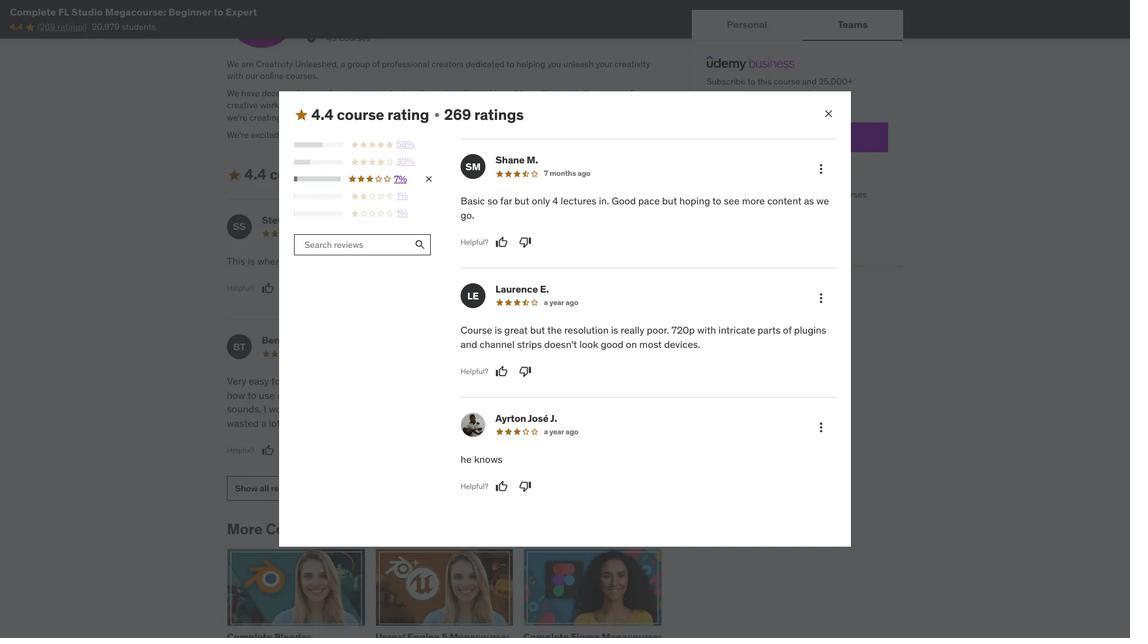 Task type: describe. For each thing, give the bounding box(es) containing it.
58% button
[[294, 139, 434, 151]]

0 horizontal spatial you
[[312, 129, 325, 140]]

0 horizontal spatial 25,000+
[[727, 189, 761, 200]]

be.
[[328, 255, 342, 267]]

1% for 2nd 1% button from the bottom
[[397, 190, 408, 202]]

illustration,
[[418, 88, 461, 99]]

reviews
[[271, 483, 302, 494]]

mark review by laurence e. as helpful image
[[495, 366, 508, 378]]

is for course
[[495, 324, 502, 337]]

online
[[260, 70, 284, 82]]

josé
[[528, 412, 549, 425]]

we're
[[227, 129, 249, 140]]

making
[[455, 403, 487, 416]]

channel
[[480, 338, 515, 350]]

additional actions for review by laurence e. image
[[814, 291, 829, 306]]

try
[[752, 131, 765, 143]]

to inside 'thanks. it had lot of useful information. it will be helpful to have a few minutes section of making chord progression for beginners.'
[[501, 389, 510, 402]]

information.
[[574, 375, 627, 388]]

good
[[601, 338, 624, 350]]

a inside the we are creativity unleashed, a group of professional creators dedicated to helping you unleash your creativity with our online courses. we have dozens of years of experience in design, illustration, filmmaking, video editing and other areas of creative work. we believe that education needs to be fun and engaging and that's exactly the kind of courses we're creating. we're excited to have you here with us and we can't wait to help you unleash your creativity. let's do this!
[[341, 58, 345, 69]]

courses.
[[286, 70, 319, 82]]

try udemy business link
[[707, 122, 889, 152]]

had
[[500, 375, 517, 388]]

0 vertical spatial more
[[795, 167, 815, 178]]

xsmall image left see
[[707, 189, 717, 201]]

but for is
[[530, 324, 545, 337]]

to up use
[[271, 375, 280, 388]]

naseer k.
[[489, 334, 534, 347]]

pace
[[639, 195, 660, 207]]

months for 4
[[550, 169, 576, 178]]

laurence e.
[[496, 283, 549, 296]]

far
[[500, 195, 512, 207]]

for
[[727, 167, 740, 178]]

resolution
[[565, 324, 609, 337]]

and up been
[[322, 389, 339, 402]]

fun
[[433, 100, 446, 111]]

beginner
[[168, 6, 211, 18]]

course.
[[401, 417, 433, 429]]

a year ago for ayrton josé j.
[[544, 427, 579, 437]]

icon
[[301, 389, 320, 402]]

5 months ago
[[538, 349, 585, 358]]

dialog containing 4.4 course rating
[[279, 91, 851, 548]]

mark review by shane m. as unhelpful image
[[519, 236, 531, 249]]

taking
[[352, 417, 380, 429]]

and up 'course.'
[[410, 403, 426, 416]]

269 ratings for basic so far but only 4 lectures in. good pace but hoping to see more content as we go.
[[444, 105, 524, 124]]

ratings)
[[58, 21, 87, 33]]

show
[[235, 483, 258, 494]]

each
[[277, 389, 299, 402]]

wasted
[[227, 417, 259, 429]]

shane
[[496, 154, 525, 166]]

helpful? for feeling excited
[[455, 284, 482, 293]]

720p
[[672, 324, 695, 337]]

have down medium image
[[291, 129, 309, 140]]

of right the areas
[[626, 88, 633, 99]]

needs
[[386, 100, 410, 111]]

complete
[[10, 6, 56, 18]]

courses for more
[[266, 520, 323, 539]]

additional actions for review by ayrton josé j. image
[[814, 420, 829, 435]]

lost
[[346, 403, 362, 416]]

ago down progression
[[566, 427, 579, 437]]

0 horizontal spatial with
[[227, 70, 243, 82]]

xsmall image up wait at the top of the page
[[432, 110, 442, 120]]

45 courses
[[326, 33, 371, 44]]

this inside subscribe to this course and 25,000+ top‑rated udemy courses for your organization.
[[758, 76, 772, 87]]

poor.
[[647, 324, 669, 337]]

a inside very easy to follow and the instructor explains how to use each icon and section to adjust the sounds. i would have been lost for weeks and wasted a lot of time without taking this course.
[[261, 417, 267, 429]]

course inside subscribe to this course and 25,000+ top‑rated udemy courses for your organization.
[[774, 76, 801, 87]]

to down creating.
[[281, 129, 289, 140]]

7%
[[394, 173, 407, 184]]

Search reviews text field
[[294, 235, 410, 256]]

ben t.
[[262, 334, 290, 347]]

editing
[[534, 88, 561, 99]]

2 vertical spatial courses
[[837, 189, 868, 200]]

and up 'icon' at the bottom
[[312, 375, 328, 388]]

creativity unleashed image
[[227, 0, 297, 48]]

additional actions for review by shane m. image
[[814, 162, 829, 177]]

strips
[[517, 338, 542, 350]]

demand
[[803, 189, 835, 200]]

mark review by naseer k. as helpful image
[[489, 431, 502, 443]]

organization.
[[707, 100, 757, 111]]

that
[[327, 100, 343, 111]]

mark review by naseer k. as unhelpful image
[[513, 431, 525, 443]]

25,000+ inside subscribe to this course and 25,000+ top‑rated udemy courses for your organization.
[[819, 76, 854, 87]]

4.4 course rating for basic so far but only 4 lectures in. good pace but hoping to see more content as we go.
[[312, 105, 429, 124]]

we inside basic so far but only 4 lectures in. good pace but hoping to see more content as we go.
[[817, 195, 830, 207]]

helpful? for basic so far but only 4 lectures in. good pace but hoping to see more content as we go.
[[461, 237, 489, 247]]

time
[[294, 417, 314, 429]]

2 1% button from the top
[[294, 208, 434, 220]]

creating.
[[250, 112, 284, 123]]

see
[[724, 195, 740, 207]]

course for to
[[270, 165, 317, 184]]

where
[[257, 255, 285, 267]]

a down e. on the top
[[544, 298, 548, 307]]

helpful
[[468, 389, 499, 402]]

adjust
[[387, 389, 415, 402]]

and down video
[[503, 100, 518, 111]]

section inside 'thanks. it had lot of useful information. it will be helpful to have a few minutes section of making chord progression for beginners.'
[[600, 389, 632, 402]]

1 horizontal spatial i
[[287, 255, 290, 267]]

and inside subscribe to this course and 25,000+ top‑rated udemy courses for your organization.
[[803, 76, 817, 87]]

and right fun
[[448, 100, 463, 111]]

mark review by shane m. as helpful image
[[495, 236, 508, 249]]

months for useful
[[544, 349, 570, 358]]

0 vertical spatial your
[[596, 58, 613, 69]]

1 it from the left
[[491, 375, 498, 388]]

have up creative
[[242, 88, 260, 99]]

he
[[461, 453, 472, 466]]

have inside 'thanks. it had lot of useful information. it will be helpful to have a few minutes section of making chord progression for beginners.'
[[512, 389, 533, 402]]

0 vertical spatial we
[[227, 58, 239, 69]]

and inside the course is great but the resolution is really poor. 720p with intricate parts of plugins and channel strips doesn't look good on most devices.
[[461, 338, 477, 350]]

exactly
[[544, 100, 571, 111]]

7 months ago
[[544, 169, 591, 178]]

chord
[[490, 403, 515, 416]]

to left expert on the top left
[[214, 6, 224, 18]]

4.4 course rating for to
[[244, 165, 362, 184]]

feeling
[[455, 255, 485, 267]]

&
[[785, 189, 791, 200]]

7% button
[[294, 173, 434, 185]]

creators
[[432, 58, 464, 69]]

helpful? for course is great but the resolution is really poor. 720p with intricate parts of plugins and channel strips doesn't look good on most devices.
[[461, 367, 489, 376]]

business
[[802, 131, 844, 143]]

sm
[[466, 160, 481, 173]]

intricate
[[719, 324, 756, 337]]

the down explains
[[417, 389, 432, 402]]

to right wait at the top of the page
[[446, 129, 454, 140]]

the inside the course is great but the resolution is really poor. 720p with intricate parts of plugins and channel strips doesn't look good on most devices.
[[548, 324, 562, 337]]

0 horizontal spatial 5
[[538, 349, 542, 358]]

ago for useful
[[572, 349, 585, 358]]

ben
[[262, 334, 280, 347]]

would
[[269, 403, 295, 416]]

0 vertical spatial unleash
[[564, 58, 594, 69]]

0 horizontal spatial 4.4
[[10, 21, 23, 33]]

do
[[602, 129, 612, 140]]

submit search image
[[414, 239, 426, 251]]

creativity
[[615, 58, 650, 69]]

ayrton
[[496, 412, 526, 425]]

20,979 students
[[92, 21, 156, 33]]

1 vertical spatial excited
[[487, 255, 520, 267]]

25,000+ fresh & in-demand courses
[[727, 189, 868, 200]]

help
[[456, 129, 472, 140]]

all
[[260, 483, 269, 494]]

teams
[[839, 18, 868, 31]]

need
[[292, 255, 314, 267]]

lot inside very easy to follow and the instructor explains how to use each icon and section to adjust the sounds. i would have been lost for weeks and wasted a lot of time without taking this course.
[[269, 417, 280, 429]]

ago for 4
[[578, 169, 591, 178]]

our
[[246, 70, 258, 82]]

expert
[[226, 6, 257, 18]]

have inside very easy to follow and the instructor explains how to use each icon and section to adjust the sounds. i would have been lost for weeks and wasted a lot of time without taking this course.
[[298, 403, 319, 416]]

be inside 'thanks. it had lot of useful information. it will be helpful to have a few minutes section of making chord progression for beginners.'
[[455, 389, 466, 402]]

udemy inside 'link'
[[768, 131, 800, 143]]

helpful? for thanks. it had lot of useful information. it will be helpful to have a few minutes section of making chord progression for beginners.
[[455, 432, 482, 441]]

other
[[580, 88, 600, 99]]

1% for first 1% button from the bottom of the page
[[397, 208, 408, 219]]

xsmall image left '45'
[[307, 33, 317, 45]]

year for laurence e.
[[550, 298, 564, 307]]

to left use
[[248, 389, 257, 402]]



Task type: locate. For each thing, give the bounding box(es) containing it.
months right 7
[[550, 169, 576, 178]]

1 horizontal spatial this
[[758, 76, 772, 87]]

wait
[[428, 129, 444, 140]]

0 horizontal spatial 269
[[377, 165, 404, 184]]

xsmall image
[[307, 33, 317, 45], [432, 110, 442, 120], [365, 170, 375, 180], [424, 174, 434, 184], [707, 189, 717, 201]]

to left be.
[[317, 255, 326, 267]]

mark review by ayrton josé j. as helpful image
[[495, 481, 508, 493]]

1 horizontal spatial 269
[[444, 105, 471, 124]]

i left need
[[287, 255, 290, 267]]

1 horizontal spatial we
[[817, 195, 830, 207]]

we left are
[[227, 58, 239, 69]]

ago up lectures
[[578, 169, 591, 178]]

ago up resolution in the bottom of the page
[[566, 298, 579, 307]]

5
[[777, 167, 783, 178], [538, 349, 542, 358]]

bt
[[233, 341, 246, 353]]

we inside the we are creativity unleashed, a group of professional creators dedicated to helping you unleash your creativity with our online courses. we have dozens of years of experience in design, illustration, filmmaking, video editing and other areas of creative work. we believe that education needs to be fun and engaging and that's exactly the kind of courses we're creating. we're excited to have you here with us and we can't wait to help you unleash your creativity. let's do this!
[[393, 129, 405, 140]]

mark review by timilehin o. as helpful image
[[489, 283, 502, 295]]

ago for resolution
[[566, 298, 579, 307]]

1 vertical spatial year
[[550, 427, 564, 437]]

0 vertical spatial rating
[[388, 105, 429, 124]]

more inside basic so far but only 4 lectures in. good pace but hoping to see more content as we go.
[[742, 195, 765, 207]]

is up "good"
[[611, 324, 619, 337]]

0 horizontal spatial it
[[491, 375, 498, 388]]

helping
[[517, 58, 546, 69]]

course
[[774, 76, 801, 87], [337, 105, 384, 124], [270, 165, 317, 184]]

ratings for to
[[407, 165, 457, 184]]

but inside the course is great but the resolution is really poor. 720p with intricate parts of plugins and channel strips doesn't look good on most devices.
[[530, 324, 545, 337]]

this is where i need to be.
[[227, 255, 342, 267]]

helpful? for very easy to follow and the instructor explains how to use each icon and section to adjust the sounds. i would have been lost for weeks and wasted a lot of time without taking this course.
[[227, 446, 255, 455]]

mark review by ben t. as helpful image
[[262, 445, 274, 457]]

this down weeks
[[382, 417, 398, 429]]

1 vertical spatial a year ago
[[544, 427, 579, 437]]

course down udemy business image
[[774, 76, 801, 87]]

mark review by timilehin o. as unhelpful image
[[513, 283, 525, 295]]

0 vertical spatial excited
[[251, 129, 279, 140]]

your up close modal image
[[821, 88, 838, 99]]

that's
[[520, 100, 541, 111]]

2 vertical spatial 4.4
[[244, 165, 267, 184]]

2 horizontal spatial courses
[[837, 189, 868, 200]]

helpful? left the mark review by steven s. as helpful icon
[[227, 284, 255, 293]]

be left fun
[[421, 100, 431, 111]]

1 vertical spatial 269 ratings
[[377, 165, 457, 184]]

1 vertical spatial rating
[[320, 165, 362, 184]]

2 horizontal spatial your
[[821, 88, 838, 99]]

you right help
[[475, 129, 488, 140]]

0 vertical spatial a year ago
[[544, 298, 579, 307]]

mark review by laurence e. as unhelpful image
[[519, 366, 531, 378]]

sounds.
[[227, 403, 262, 416]]

to inside basic so far but only 4 lectures in. good pace but hoping to see more content as we go.
[[713, 195, 722, 207]]

are
[[242, 58, 254, 69]]

1 vertical spatial 4.4
[[312, 105, 334, 124]]

doesn't
[[545, 338, 577, 350]]

0 vertical spatial lot
[[519, 375, 531, 388]]

0 horizontal spatial is
[[248, 255, 255, 267]]

medium image
[[227, 168, 242, 183]]

1 vertical spatial 269
[[377, 165, 404, 184]]

1 vertical spatial more
[[742, 195, 765, 207]]

e.
[[540, 283, 549, 296]]

we down dozens
[[283, 100, 296, 111]]

2 it from the left
[[629, 375, 636, 388]]

instructor
[[347, 375, 390, 388]]

0 vertical spatial with
[[227, 70, 243, 82]]

been
[[321, 403, 343, 416]]

only
[[532, 195, 550, 207]]

year down j.
[[550, 427, 564, 437]]

1 section from the left
[[341, 389, 374, 402]]

1 horizontal spatial with
[[347, 129, 364, 140]]

explains
[[393, 375, 429, 388]]

course for basic so far but only 4 lectures in. good pace but hoping to see more content as we go.
[[337, 105, 384, 124]]

courses right demand
[[837, 189, 868, 200]]

we're
[[227, 112, 248, 123]]

video
[[511, 88, 532, 99]]

(269 ratings)
[[37, 21, 87, 33]]

1 horizontal spatial rating
[[388, 105, 429, 124]]

1 horizontal spatial course
[[337, 105, 384, 124]]

0 vertical spatial 5
[[777, 167, 783, 178]]

1 vertical spatial ratings
[[407, 165, 457, 184]]

more right 'or'
[[795, 167, 815, 178]]

udemy inside subscribe to this course and 25,000+ top‑rated udemy courses for your organization.
[[746, 88, 774, 99]]

2 horizontal spatial for
[[808, 88, 819, 99]]

of down will
[[635, 389, 643, 402]]

beginners.
[[587, 403, 634, 416]]

ratings for basic so far but only 4 lectures in. good pace but hoping to see more content as we go.
[[475, 105, 524, 124]]

rating down 58% 'button'
[[320, 165, 362, 184]]

nk
[[460, 341, 474, 353]]

a year ago down e. on the top
[[544, 298, 579, 307]]

0 horizontal spatial unleash
[[490, 129, 521, 140]]

courses inside subscribe to this course and 25,000+ top‑rated udemy courses for your organization.
[[776, 88, 806, 99]]

helpful? down to
[[461, 237, 489, 247]]

0 vertical spatial courses
[[776, 88, 806, 99]]

1 horizontal spatial you
[[475, 129, 488, 140]]

month
[[316, 229, 338, 238]]

feeling excited
[[455, 255, 520, 267]]

of left years
[[292, 88, 299, 99]]

for teams of 5 or more users
[[727, 167, 838, 178]]

tab list containing personal
[[692, 10, 904, 41]]

in.
[[599, 195, 610, 207]]

0 vertical spatial 269
[[444, 105, 471, 124]]

m.
[[527, 154, 538, 166]]

udemy business image
[[707, 56, 795, 71]]

lot right 'had'
[[519, 375, 531, 388]]

use
[[259, 389, 275, 402]]

4
[[553, 195, 559, 207]]

be inside the we are creativity unleashed, a group of professional creators dedicated to helping you unleash your creativity with our online courses. we have dozens of years of experience in design, illustration, filmmaking, video editing and other areas of creative work. we believe that education needs to be fun and engaging and that's exactly the kind of courses we're creating. we're excited to have you here with us and we can't wait to help you unleash your creativity. let's do this!
[[421, 100, 431, 111]]

1%
[[397, 190, 408, 202], [397, 208, 408, 219]]

really
[[621, 324, 645, 337]]

helpful? up the "he"
[[455, 432, 482, 441]]

year for ayrton josé j.
[[550, 427, 564, 437]]

weeks
[[379, 403, 407, 416]]

1 vertical spatial we
[[227, 88, 239, 99]]

more right see
[[742, 195, 765, 207]]

269 for to
[[377, 165, 404, 184]]

months up useful
[[544, 349, 570, 358]]

25,000+ up close modal image
[[819, 76, 854, 87]]

with left us
[[347, 129, 364, 140]]

1 horizontal spatial excited
[[487, 255, 520, 267]]

how
[[227, 389, 245, 402]]

1 vertical spatial 1% button
[[294, 208, 434, 220]]

you right the helping
[[548, 58, 561, 69]]

your inside subscribe to this course and 25,000+ top‑rated udemy courses for your organization.
[[821, 88, 838, 99]]

5 left 'or'
[[777, 167, 783, 178]]

experience
[[334, 88, 377, 99]]

courses for 45
[[339, 33, 371, 44]]

0 vertical spatial 1%
[[397, 190, 408, 202]]

this inside very easy to follow and the instructor explains how to use each icon and section to adjust the sounds. i would have been lost for weeks and wasted a lot of time without taking this course.
[[382, 417, 398, 429]]

unleash
[[564, 58, 594, 69], [490, 129, 521, 140]]

a year ago
[[544, 298, 579, 307], [544, 427, 579, 437]]

and right us
[[377, 129, 391, 140]]

2 vertical spatial with
[[698, 324, 716, 337]]

0 vertical spatial courses
[[339, 33, 371, 44]]

269 down 58%
[[377, 165, 404, 184]]

1% button up search reviews text field
[[294, 208, 434, 220]]

courses up try udemy business
[[776, 88, 806, 99]]

of right group
[[372, 58, 380, 69]]

j.
[[551, 412, 557, 425]]

your up m.
[[523, 129, 540, 140]]

so
[[488, 195, 498, 207]]

mark review by steven s. as unhelpful image
[[285, 283, 298, 295]]

0 vertical spatial udemy
[[746, 88, 774, 99]]

medium image
[[294, 108, 309, 123]]

of left 'or'
[[768, 167, 775, 178]]

2 vertical spatial course
[[270, 165, 317, 184]]

5 left doesn't on the bottom of page
[[538, 349, 542, 358]]

but right far
[[515, 195, 530, 207]]

but right pace
[[663, 195, 677, 207]]

0 horizontal spatial your
[[523, 129, 540, 140]]

ago for to
[[340, 229, 353, 238]]

0 horizontal spatial this
[[382, 417, 398, 429]]

and up try udemy business
[[803, 76, 817, 87]]

courses down the areas
[[616, 100, 647, 111]]

0 horizontal spatial excited
[[251, 129, 279, 140]]

more
[[795, 167, 815, 178], [742, 195, 765, 207]]

xsmall image inside 7% button
[[424, 174, 434, 184]]

1 vertical spatial months
[[544, 349, 570, 358]]

of right the parts
[[783, 324, 792, 337]]

try udemy business
[[752, 131, 844, 143]]

0 vertical spatial be
[[421, 100, 431, 111]]

0 vertical spatial 4.4 course rating
[[312, 105, 429, 124]]

unleashed,
[[295, 58, 339, 69]]

studio
[[71, 6, 103, 18]]

1 vertical spatial 1%
[[397, 208, 408, 219]]

believe
[[298, 100, 325, 111]]

udemy up the organization.
[[746, 88, 774, 99]]

2 horizontal spatial you
[[548, 58, 561, 69]]

professional
[[382, 58, 430, 69]]

1 vertical spatial i
[[264, 403, 267, 416]]

1 vertical spatial 25,000+
[[727, 189, 761, 200]]

0 vertical spatial months
[[550, 169, 576, 178]]

of inside very easy to follow and the instructor explains how to use each icon and section to adjust the sounds. i would have been lost for weeks and wasted a lot of time without taking this course.
[[283, 417, 291, 429]]

4.4 for basic so far but only 4 lectures in. good pace but hoping to see more content as we go.
[[312, 105, 334, 124]]

you left here
[[312, 129, 325, 140]]

on
[[626, 338, 637, 350]]

4.4
[[10, 21, 23, 33], [312, 105, 334, 124], [244, 165, 267, 184]]

1 1% button from the top
[[294, 190, 434, 203]]

0 horizontal spatial be
[[421, 100, 431, 111]]

to down udemy business image
[[748, 76, 756, 87]]

the up doesn't on the bottom of page
[[548, 324, 562, 337]]

parts
[[758, 324, 781, 337]]

education
[[345, 100, 384, 111]]

4.4 down the complete
[[10, 21, 23, 33]]

0 horizontal spatial lot
[[269, 417, 280, 429]]

work.
[[260, 100, 281, 111]]

1 vertical spatial 5
[[538, 349, 542, 358]]

0 vertical spatial 4.4
[[10, 21, 23, 33]]

for inside subscribe to this course and 25,000+ top‑rated udemy courses for your organization.
[[808, 88, 819, 99]]

to
[[461, 220, 474, 233]]

mark review by ayrton josé j. as unhelpful image
[[519, 481, 531, 493]]

go.
[[461, 209, 475, 221]]

top‑rated
[[707, 88, 744, 99]]

we right as
[[817, 195, 830, 207]]

helpful? up helpful
[[461, 367, 489, 376]]

1% button
[[294, 190, 434, 203], [294, 208, 434, 220]]

excited down mark review by shane m. as helpful image
[[487, 255, 520, 267]]

section up lost
[[341, 389, 374, 402]]

unleash up shane
[[490, 129, 521, 140]]

33%
[[397, 156, 415, 167]]

0 vertical spatial 1% button
[[294, 190, 434, 203]]

1 vertical spatial course
[[337, 105, 384, 124]]

1 vertical spatial your
[[821, 88, 838, 99]]

helpful? for this is where i need to be.
[[227, 284, 255, 293]]

1 horizontal spatial 4.4
[[244, 165, 267, 184]]

and down course on the bottom left
[[461, 338, 477, 350]]

1 a year ago from the top
[[544, 298, 579, 307]]

to right needs on the top of page
[[411, 100, 419, 111]]

a left month
[[310, 229, 314, 238]]

0 horizontal spatial courses
[[266, 520, 323, 539]]

basic so far but only 4 lectures in. good pace but hoping to see more content as we go.
[[461, 195, 830, 221]]

udemy
[[746, 88, 774, 99], [768, 131, 800, 143]]

for up taking
[[365, 403, 377, 416]]

content
[[768, 195, 802, 207]]

of up that
[[324, 88, 332, 99]]

let's
[[581, 129, 600, 140]]

rating for to
[[320, 165, 362, 184]]

more courses by
[[227, 520, 346, 539]]

2 a year ago from the top
[[544, 427, 579, 437]]

for up business
[[808, 88, 819, 99]]

close modal image
[[823, 107, 835, 120]]

1 vertical spatial with
[[347, 129, 364, 140]]

but for lectures
[[515, 195, 530, 207]]

course down experience
[[337, 105, 384, 124]]

1 horizontal spatial it
[[629, 375, 636, 388]]

have down 'had'
[[512, 389, 533, 402]]

for inside very easy to follow and the instructor explains how to use each icon and section to adjust the sounds. i would have been lost for weeks and wasted a lot of time without taking this course.
[[365, 403, 377, 416]]

1 horizontal spatial be
[[455, 389, 466, 402]]

this down udemy business image
[[758, 76, 772, 87]]

to up the 'chord'
[[501, 389, 510, 402]]

filmmaking,
[[463, 88, 509, 99]]

1 vertical spatial we
[[817, 195, 830, 207]]

2 year from the top
[[550, 427, 564, 437]]

2 horizontal spatial 4.4
[[312, 105, 334, 124]]

1 vertical spatial courses
[[616, 100, 647, 111]]

dozens
[[262, 88, 290, 99]]

few
[[543, 389, 559, 402]]

for down minutes
[[573, 403, 585, 416]]

0 horizontal spatial but
[[515, 195, 530, 207]]

of down the areas
[[607, 100, 614, 111]]

tab list
[[692, 10, 904, 41]]

be up making
[[455, 389, 466, 402]]

this!
[[614, 129, 630, 140]]

a year ago for laurence e.
[[544, 298, 579, 307]]

courses right '45'
[[339, 33, 371, 44]]

4.4 for to
[[244, 165, 267, 184]]

us
[[366, 129, 375, 140]]

1 horizontal spatial lot
[[519, 375, 531, 388]]

with inside the course is great but the resolution is really poor. 720p with intricate parts of plugins and channel strips doesn't look good on most devices.
[[698, 324, 716, 337]]

to left see
[[713, 195, 722, 207]]

the down 'other'
[[573, 100, 586, 111]]

excited down creating.
[[251, 129, 279, 140]]

rating for basic so far but only 4 lectures in. good pace but hoping to see more content as we go.
[[388, 105, 429, 124]]

0 horizontal spatial course
[[270, 165, 317, 184]]

a left group
[[341, 58, 345, 69]]

2 vertical spatial we
[[283, 100, 296, 111]]

users
[[817, 167, 838, 178]]

0 horizontal spatial ratings
[[407, 165, 457, 184]]

dedicated
[[466, 58, 505, 69]]

follow
[[283, 375, 309, 388]]

0 horizontal spatial rating
[[320, 165, 362, 184]]

to down instructor
[[376, 389, 385, 402]]

1 horizontal spatial section
[[600, 389, 632, 402]]

a year ago down j.
[[544, 427, 579, 437]]

look
[[580, 338, 599, 350]]

to inside subscribe to this course and 25,000+ top‑rated udemy courses for your organization.
[[748, 76, 756, 87]]

helpful? left mark review by ben t. as helpful icon
[[227, 446, 255, 455]]

4.4 right medium icon
[[244, 165, 267, 184]]

udemy right try
[[768, 131, 800, 143]]

2 1% from the top
[[397, 208, 408, 219]]

2 section from the left
[[600, 389, 632, 402]]

dialog
[[279, 91, 851, 548]]

xsmall image down 33% button
[[365, 170, 375, 180]]

progression
[[518, 403, 570, 416]]

269 ratings down filmmaking, on the left of page
[[444, 105, 524, 124]]

mark review by steven s. as helpful image
[[262, 283, 274, 295]]

courses left the by
[[266, 520, 323, 539]]

1 year from the top
[[550, 298, 564, 307]]

it left 'had'
[[491, 375, 498, 388]]

courses inside the we are creativity unleashed, a group of professional creators dedicated to helping you unleash your creativity with our online courses. we have dozens of years of experience in design, illustration, filmmaking, video editing and other areas of creative work. we believe that education needs to be fun and engaging and that's exactly the kind of courses we're creating. we're excited to have you here with us and we can't wait to help you unleash your creativity. let's do this!
[[616, 100, 647, 111]]

can't
[[407, 129, 425, 140]]

for inside 'thanks. it had lot of useful information. it will be helpful to have a few minutes section of making chord progression for beginners.'
[[573, 403, 585, 416]]

the up been
[[330, 375, 345, 388]]

2 horizontal spatial is
[[611, 324, 619, 337]]

and up exactly
[[563, 88, 578, 99]]

the inside the we are creativity unleashed, a group of professional creators dedicated to helping you unleash your creativity with our online courses. we have dozens of years of experience in design, illustration, filmmaking, video editing and other areas of creative work. we believe that education needs to be fun and engaging and that's exactly the kind of courses we're creating. we're excited to have you here with us and we can't wait to help you unleash your creativity. let's do this!
[[573, 100, 586, 111]]

of right mark review by laurence e. as unhelpful image
[[533, 375, 542, 388]]

269 for basic so far but only 4 lectures in. good pace but hoping to see more content as we go.
[[444, 105, 471, 124]]

of inside the course is great but the resolution is really poor. 720p with intricate parts of plugins and channel strips doesn't look good on most devices.
[[783, 324, 792, 337]]

2 horizontal spatial but
[[663, 195, 677, 207]]

most
[[640, 338, 662, 350]]

1 1% from the top
[[397, 190, 408, 202]]

it
[[491, 375, 498, 388], [629, 375, 636, 388]]

4.4 right medium image
[[312, 105, 334, 124]]

excited inside the we are creativity unleashed, a group of professional creators dedicated to helping you unleash your creativity with our online courses. we have dozens of years of experience in design, illustration, filmmaking, video editing and other areas of creative work. we believe that education needs to be fun and engaging and that's exactly the kind of courses we're creating. we're excited to have you here with us and we can't wait to help you unleash your creativity. let's do this!
[[251, 129, 279, 140]]

section inside very easy to follow and the instructor explains how to use each icon and section to adjust the sounds. i would have been lost for weeks and wasted a lot of time without taking this course.
[[341, 389, 374, 402]]

0 horizontal spatial courses
[[616, 100, 647, 111]]

1 horizontal spatial unleash
[[564, 58, 594, 69]]

1 horizontal spatial ratings
[[475, 105, 524, 124]]

is for this
[[248, 255, 255, 267]]

a left the 'few'
[[536, 389, 541, 402]]

megacourse:
[[105, 6, 166, 18]]

fl
[[58, 6, 69, 18]]

lot inside 'thanks. it had lot of useful information. it will be helpful to have a few minutes section of making chord progression for beginners.'
[[519, 375, 531, 388]]

section up beginners.
[[600, 389, 632, 402]]

0 vertical spatial 269 ratings
[[444, 105, 524, 124]]

i inside very easy to follow and the instructor explains how to use each icon and section to adjust the sounds. i would have been lost for weeks and wasted a lot of time without taking this course.
[[264, 403, 267, 416]]

1 horizontal spatial more
[[795, 167, 815, 178]]

1 horizontal spatial is
[[495, 324, 502, 337]]

1 vertical spatial 4.4 course rating
[[244, 165, 362, 184]]

1 horizontal spatial courses
[[776, 88, 806, 99]]

0 horizontal spatial we
[[393, 129, 405, 140]]

courses
[[776, 88, 806, 99], [616, 100, 647, 111], [837, 189, 868, 200]]

269 ratings for to
[[377, 165, 457, 184]]

1 vertical spatial udemy
[[768, 131, 800, 143]]

1 vertical spatial this
[[382, 417, 398, 429]]

1 horizontal spatial courses
[[339, 33, 371, 44]]

0 vertical spatial 25,000+
[[819, 76, 854, 87]]

2 vertical spatial your
[[523, 129, 540, 140]]

with left our
[[227, 70, 243, 82]]

33% button
[[294, 156, 434, 168]]

1 horizontal spatial 25,000+
[[819, 76, 854, 87]]

helpful? for he knows
[[461, 482, 489, 491]]

without
[[316, 417, 349, 429]]

i
[[287, 255, 290, 267], [264, 403, 267, 416]]

helpful? left mark review by ayrton josé j. as helpful image
[[461, 482, 489, 491]]

a inside 'thanks. it had lot of useful information. it will be helpful to have a few minutes section of making chord progression for beginners.'
[[536, 389, 541, 402]]

269 ratings
[[444, 105, 524, 124], [377, 165, 457, 184]]

creativity.
[[542, 129, 579, 140]]

1 vertical spatial courses
[[266, 520, 323, 539]]

rating up can't
[[388, 105, 429, 124]]

a down josé on the left bottom of the page
[[544, 427, 548, 437]]

with right 720p
[[698, 324, 716, 337]]

to left the helping
[[507, 58, 515, 69]]



Task type: vqa. For each thing, say whether or not it's contained in the screenshot.
the Naseer K.
yes



